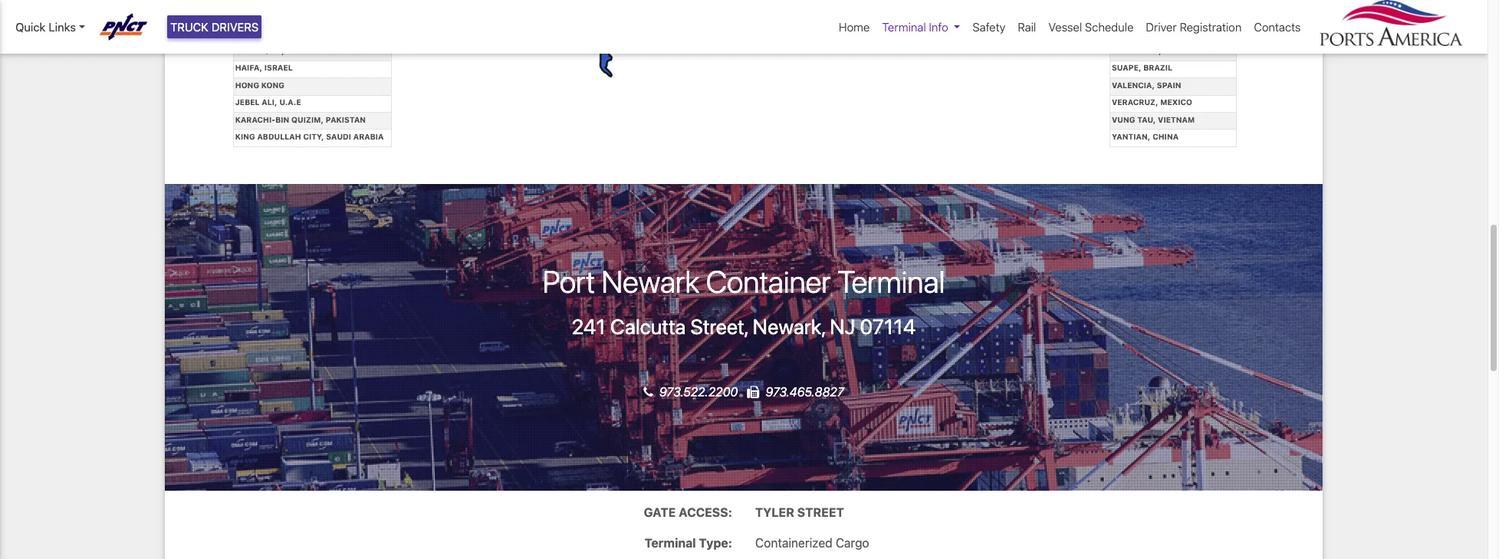 Task type: vqa. For each thing, say whether or not it's contained in the screenshot.
GUAYAQUIL, ECUADOR
yes



Task type: describe. For each thing, give the bounding box(es) containing it.
nj
[[830, 314, 856, 339]]

china for shekou, china
[[1150, 12, 1176, 21]]

truck
[[170, 20, 209, 34]]

shekou,
[[1112, 12, 1148, 21]]

safety link
[[967, 12, 1012, 42]]

haifa,
[[235, 63, 262, 72]]

portugal
[[1141, 29, 1185, 38]]

bahamas
[[281, 29, 322, 38]]

spain
[[1157, 80, 1182, 90]]

hong kong
[[235, 80, 285, 90]]

schedule
[[1086, 20, 1134, 34]]

singapore,
[[1112, 46, 1162, 55]]

07114
[[860, 314, 916, 339]]

info
[[929, 20, 949, 34]]

ali,
[[262, 98, 277, 107]]

vessel schedule link
[[1043, 12, 1140, 42]]

phillipines
[[1164, 46, 1214, 55]]

street,
[[691, 314, 748, 339]]

valencia,
[[1112, 80, 1155, 90]]

valencia, spain
[[1112, 80, 1182, 90]]

port
[[543, 263, 595, 299]]

newark,
[[753, 314, 826, 339]]

rail image
[[468, 0, 1020, 84]]

tyler street
[[756, 505, 844, 519]]

suape, brazil
[[1112, 63, 1173, 72]]

shekou, china
[[1112, 12, 1176, 21]]

contacts link
[[1248, 12, 1308, 42]]

freeport, bahamas
[[235, 29, 322, 38]]

truck drivers
[[170, 20, 259, 34]]

access:
[[679, 505, 733, 519]]

kong
[[261, 80, 285, 90]]

ecuador
[[286, 46, 326, 55]]

terminal type:
[[645, 536, 733, 550]]

cargo
[[836, 536, 870, 550]]

bin
[[276, 115, 289, 124]]

veracruz, mexico
[[1112, 98, 1193, 107]]

973.522.2200
[[660, 385, 741, 399]]

registration
[[1180, 20, 1242, 34]]

israel
[[264, 63, 293, 72]]

singapore, phillipines
[[1112, 46, 1214, 55]]

vessel
[[1049, 20, 1083, 34]]

port newark container terminal
[[543, 263, 945, 299]]

driver registration
[[1146, 20, 1242, 34]]

yantian, china
[[1112, 132, 1179, 141]]

saudi
[[326, 132, 351, 141]]

freeport,
[[235, 29, 279, 38]]

quick links link
[[15, 18, 85, 36]]

rail link
[[1012, 12, 1043, 42]]

abdullah
[[257, 132, 301, 141]]

karachi-
[[235, 115, 276, 124]]

241 calcutta street,                         newark, nj 07114
[[572, 314, 916, 339]]

hong
[[235, 80, 259, 90]]

gate access:
[[644, 505, 733, 519]]

vietnam
[[1158, 115, 1195, 124]]

1 vertical spatial terminal
[[838, 263, 945, 299]]

united
[[291, 12, 322, 21]]

pakistan
[[326, 115, 366, 124]]

containerized
[[756, 536, 833, 550]]

quick
[[15, 20, 46, 34]]



Task type: locate. For each thing, give the bounding box(es) containing it.
city,
[[303, 132, 324, 141]]

drivers
[[212, 20, 259, 34]]

2 vertical spatial terminal
[[645, 536, 696, 550]]

links
[[49, 20, 76, 34]]

0 vertical spatial china
[[1150, 12, 1176, 21]]

0 vertical spatial terminal
[[883, 20, 926, 34]]

street
[[798, 505, 844, 519]]

felixstowe, united kingdom
[[235, 12, 363, 21]]

sines,
[[1112, 29, 1139, 38]]

driver
[[1146, 20, 1177, 34]]

home link
[[833, 12, 876, 42]]

containerized cargo
[[756, 536, 870, 550]]

china for yantian, china
[[1153, 132, 1179, 141]]

terminal for terminal info
[[883, 20, 926, 34]]

home
[[839, 20, 870, 34]]

guayaquil, ecuador
[[235, 46, 326, 55]]

china down vietnam
[[1153, 132, 1179, 141]]

yantian,
[[1112, 132, 1151, 141]]

quick links
[[15, 20, 76, 34]]

tyler
[[756, 505, 795, 519]]

felixstowe,
[[235, 12, 289, 21]]

terminal left info on the right top
[[883, 20, 926, 34]]

king
[[235, 132, 255, 141]]

king abdullah city, saudi arabia
[[235, 132, 384, 141]]

type:
[[699, 536, 733, 550]]

arabia
[[353, 132, 384, 141]]

jebel ali, u.a.e
[[235, 98, 301, 107]]

terminal info
[[883, 20, 949, 34]]

terminal
[[883, 20, 926, 34], [838, 263, 945, 299], [645, 536, 696, 550]]

contacts
[[1255, 20, 1301, 34]]

brazil
[[1144, 63, 1173, 72]]

1 vertical spatial china
[[1153, 132, 1179, 141]]

guayaquil,
[[235, 46, 284, 55]]

terminal up 07114
[[838, 263, 945, 299]]

sines, portugal
[[1112, 29, 1185, 38]]

gate
[[644, 505, 676, 519]]

tau,
[[1138, 115, 1156, 124]]

u.a.e
[[279, 98, 301, 107]]

kingdom
[[324, 12, 363, 21]]

vung
[[1112, 115, 1136, 124]]

newark
[[602, 263, 700, 299]]

driver registration link
[[1140, 12, 1248, 42]]

karachi-bin quizim, pakistan
[[235, 115, 366, 124]]

calcutta
[[610, 314, 686, 339]]

terminal down gate at the left of the page
[[645, 536, 696, 550]]

terminal for terminal type:
[[645, 536, 696, 550]]

jebel
[[235, 98, 260, 107]]

veracruz,
[[1112, 98, 1159, 107]]

truck drivers link
[[167, 15, 262, 39]]

973.465.8827
[[766, 385, 844, 399]]

quizim,
[[292, 115, 324, 124]]

china up portugal
[[1150, 12, 1176, 21]]

241
[[572, 314, 606, 339]]

terminal info link
[[876, 12, 967, 42]]

safety
[[973, 20, 1006, 34]]

haifa, israel
[[235, 63, 293, 72]]

rail
[[1018, 20, 1037, 34]]

suape,
[[1112, 63, 1142, 72]]

vessel schedule
[[1049, 20, 1134, 34]]

vung tau, vietnam
[[1112, 115, 1195, 124]]

china
[[1150, 12, 1176, 21], [1153, 132, 1179, 141]]

container
[[707, 263, 831, 299]]

mexico
[[1161, 98, 1193, 107]]



